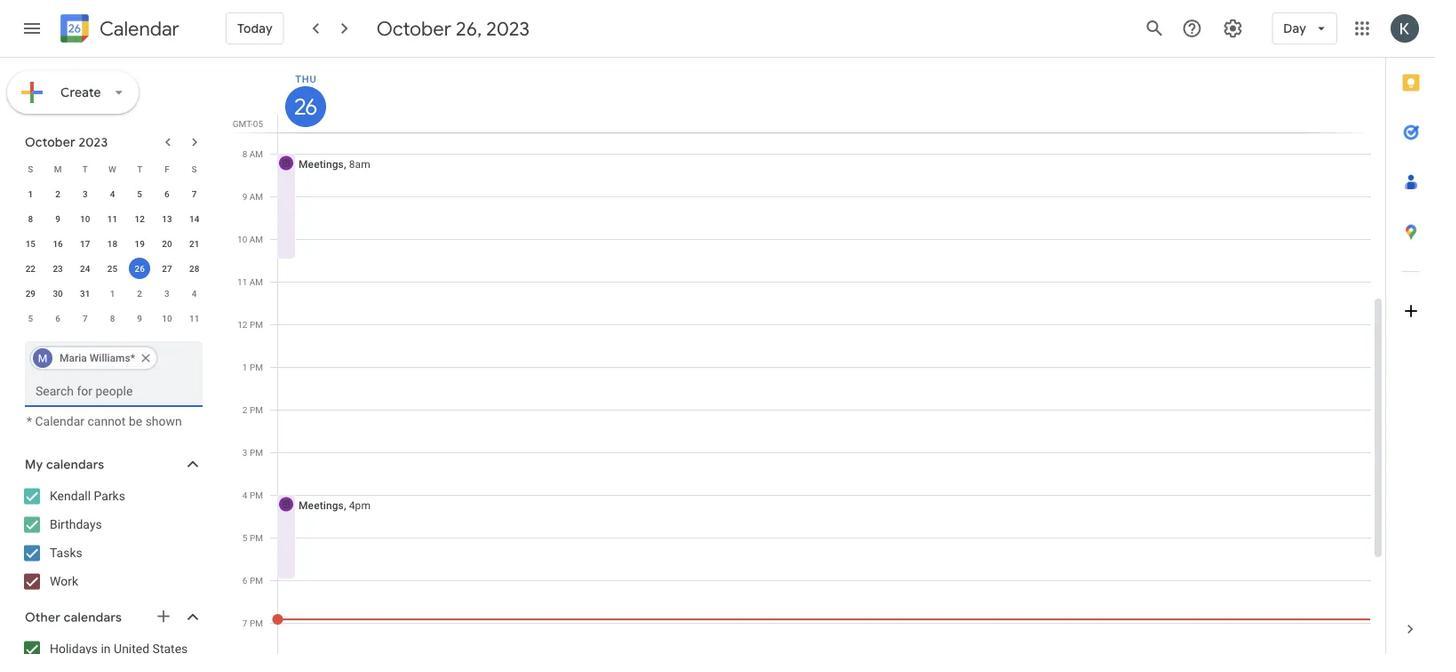 Task type: describe. For each thing, give the bounding box(es) containing it.
11 for 11 element on the left top of page
[[107, 213, 117, 224]]

24
[[80, 263, 90, 274]]

my calendars button
[[4, 450, 220, 479]]

20 element
[[156, 233, 178, 254]]

my calendars list
[[4, 482, 220, 596]]

settings menu image
[[1222, 18, 1243, 39]]

11 for november 11 element on the left
[[189, 313, 199, 323]]

5 for november 5 element
[[28, 313, 33, 323]]

0 horizontal spatial 8
[[28, 213, 33, 224]]

20
[[162, 238, 172, 249]]

am for 8 am
[[249, 148, 263, 159]]

day button
[[1272, 7, 1337, 50]]

14 element
[[184, 208, 205, 229]]

2 for 2 pm
[[242, 404, 247, 415]]

birthdays
[[50, 517, 102, 532]]

other calendars button
[[4, 603, 220, 631]]

12 element
[[129, 208, 150, 229]]

9 for 9 am
[[242, 191, 247, 202]]

10 element
[[74, 208, 96, 229]]

0 horizontal spatial 3
[[83, 188, 88, 199]]

row containing 5
[[17, 306, 208, 331]]

october for october 2023
[[25, 134, 75, 150]]

calendar element
[[57, 11, 179, 50]]

7 pm
[[242, 618, 263, 628]]

0 horizontal spatial 2023
[[79, 134, 108, 150]]

am for 11 am
[[249, 276, 263, 287]]

row group containing 1
[[17, 181, 208, 331]]

Search for people text field
[[36, 375, 192, 407]]

26 cell
[[126, 256, 153, 281]]

6 for november 6 element
[[55, 313, 60, 323]]

meetings for meetings , 8am
[[299, 158, 344, 170]]

shown
[[145, 414, 182, 429]]

0 vertical spatial 2023
[[486, 16, 530, 41]]

other
[[25, 609, 61, 625]]

parks
[[94, 489, 125, 503]]

today
[[237, 21, 273, 36]]

9 am
[[242, 191, 263, 202]]

pm for 4 pm
[[250, 490, 263, 500]]

24 element
[[74, 258, 96, 279]]

selected people list box
[[25, 341, 203, 375]]

4 for november 4 element
[[192, 288, 197, 299]]

12 for 12 pm
[[237, 319, 247, 330]]

work
[[50, 574, 78, 589]]

31
[[80, 288, 90, 299]]

other calendars
[[25, 609, 122, 625]]

19 element
[[129, 233, 150, 254]]

27 element
[[156, 258, 178, 279]]

26 column header
[[277, 58, 1371, 132]]

am for 10 am
[[249, 234, 263, 244]]

2 for november 2 element on the top
[[137, 288, 142, 299]]

calendar heading
[[96, 16, 179, 41]]

10 for november 10 element
[[162, 313, 172, 323]]

add other calendars image
[[155, 607, 172, 625]]

, for 8am
[[344, 158, 346, 170]]

0 vertical spatial 7
[[192, 188, 197, 199]]

november 11 element
[[184, 307, 205, 329]]

november 8 element
[[102, 307, 123, 329]]

meetings , 8am
[[299, 158, 370, 170]]

day
[[1283, 21, 1306, 36]]

22
[[25, 263, 36, 274]]

w
[[108, 164, 116, 174]]

my calendars
[[25, 457, 104, 472]]

23 element
[[47, 258, 68, 279]]

30
[[53, 288, 63, 299]]

november 10 element
[[156, 307, 178, 329]]

3 for november 3 element
[[164, 288, 170, 299]]

6 pm
[[242, 575, 263, 586]]

5 for 5 pm
[[242, 532, 247, 543]]

31 element
[[74, 283, 96, 304]]

row containing 15
[[17, 231, 208, 256]]

1 s from the left
[[28, 164, 33, 174]]

4pm
[[349, 499, 371, 511]]

calendars for my calendars
[[46, 457, 104, 472]]

november 2 element
[[129, 283, 150, 304]]

maria williams, selected option
[[29, 344, 158, 372]]

18
[[107, 238, 117, 249]]

25
[[107, 263, 117, 274]]

23
[[53, 263, 63, 274]]

26 inside thu 26
[[293, 93, 316, 120]]

0 vertical spatial 2
[[55, 188, 60, 199]]

15
[[25, 238, 36, 249]]

10 for 10 element
[[80, 213, 90, 224]]

kendall
[[50, 489, 91, 503]]

27
[[162, 263, 172, 274]]

14
[[189, 213, 199, 224]]

3 for 3 pm
[[242, 447, 247, 458]]

2 s from the left
[[192, 164, 197, 174]]

kendall parks
[[50, 489, 125, 503]]

1 pm
[[242, 362, 263, 372]]

6 for 6 pm
[[242, 575, 247, 586]]

10 for 10 am
[[237, 234, 247, 244]]

pm for 1 pm
[[250, 362, 263, 372]]



Task type: vqa. For each thing, say whether or not it's contained in the screenshot.


Task type: locate. For each thing, give the bounding box(es) containing it.
4 up 11 element on the left top of page
[[110, 188, 115, 199]]

7 for november 7 element
[[83, 313, 88, 323]]

1 horizontal spatial 9
[[137, 313, 142, 323]]

18 element
[[102, 233, 123, 254]]

october 2023 grid
[[17, 156, 208, 331]]

6 row from the top
[[17, 281, 208, 306]]

1 vertical spatial calendar
[[35, 414, 84, 429]]

* for *
[[130, 352, 135, 364]]

2 t from the left
[[137, 164, 142, 174]]

6 up 7 pm
[[242, 575, 247, 586]]

calendars
[[46, 457, 104, 472], [64, 609, 122, 625]]

17 element
[[74, 233, 96, 254]]

pm
[[250, 319, 263, 330], [250, 362, 263, 372], [250, 404, 263, 415], [250, 447, 263, 458], [250, 490, 263, 500], [250, 532, 263, 543], [250, 575, 263, 586], [250, 618, 263, 628]]

october up "m"
[[25, 134, 75, 150]]

None search field
[[0, 334, 220, 429]]

3 up november 10 element
[[164, 288, 170, 299]]

0 vertical spatial meetings
[[299, 158, 344, 170]]

0 horizontal spatial 12
[[135, 213, 145, 224]]

1 horizontal spatial october
[[377, 16, 451, 41]]

8
[[242, 148, 247, 159], [28, 213, 33, 224], [110, 313, 115, 323]]

1 vertical spatial ,
[[344, 499, 346, 511]]

pm up 1 pm
[[250, 319, 263, 330]]

0 vertical spatial ,
[[344, 158, 346, 170]]

2 horizontal spatial 9
[[242, 191, 247, 202]]

row containing 22
[[17, 256, 208, 281]]

1 horizontal spatial *
[[130, 352, 135, 364]]

6 pm from the top
[[250, 532, 263, 543]]

29 element
[[20, 283, 41, 304]]

3 pm
[[242, 447, 263, 458]]

0 horizontal spatial 4
[[110, 188, 115, 199]]

1 horizontal spatial t
[[137, 164, 142, 174]]

1 up 15 "element" on the left top of the page
[[28, 188, 33, 199]]

pm for 7 pm
[[250, 618, 263, 628]]

2 vertical spatial 7
[[242, 618, 247, 628]]

october for october 26, 2023
[[377, 16, 451, 41]]

2 horizontal spatial 2
[[242, 404, 247, 415]]

1 vertical spatial 8
[[28, 213, 33, 224]]

row down w at the left top of the page
[[17, 181, 208, 206]]

create
[[60, 84, 101, 100]]

* inside maria williams, selected "option"
[[130, 352, 135, 364]]

1 vertical spatial calendars
[[64, 609, 122, 625]]

2 vertical spatial 8
[[110, 313, 115, 323]]

, left 8am
[[344, 158, 346, 170]]

4 am from the top
[[249, 276, 263, 287]]

row containing 8
[[17, 206, 208, 231]]

pm for 2 pm
[[250, 404, 263, 415]]

16
[[53, 238, 63, 249]]

12 inside row
[[135, 213, 145, 224]]

1 horizontal spatial 2023
[[486, 16, 530, 41]]

my
[[25, 457, 43, 472]]

7 down 31 element
[[83, 313, 88, 323]]

row up 18 element
[[17, 206, 208, 231]]

0 vertical spatial 26
[[293, 93, 316, 120]]

2023 right 26, at the left of the page
[[486, 16, 530, 41]]

m
[[54, 164, 62, 174]]

1 vertical spatial 3
[[164, 288, 170, 299]]

2 meetings from the top
[[299, 499, 344, 511]]

gmt-05
[[233, 118, 263, 129]]

4
[[110, 188, 115, 199], [192, 288, 197, 299], [242, 490, 247, 500]]

5 down 4 pm
[[242, 532, 247, 543]]

1 up november 8 element
[[110, 288, 115, 299]]

9
[[242, 191, 247, 202], [55, 213, 60, 224], [137, 313, 142, 323]]

t left f
[[137, 164, 142, 174]]

4 pm
[[242, 490, 263, 500]]

10 am
[[237, 234, 263, 244]]

12 inside 26 grid
[[237, 319, 247, 330]]

meetings left the 4pm
[[299, 499, 344, 511]]

9 inside november 9 element
[[137, 313, 142, 323]]

1 horizontal spatial 11
[[189, 313, 199, 323]]

, for 4pm
[[344, 499, 346, 511]]

2 down 1 pm
[[242, 404, 247, 415]]

1 vertical spatial 2
[[137, 288, 142, 299]]

1 vertical spatial 6
[[55, 313, 60, 323]]

10 up 17 on the top of page
[[80, 213, 90, 224]]

pm up 7 pm
[[250, 575, 263, 586]]

8 pm from the top
[[250, 618, 263, 628]]

3 up 10 element
[[83, 188, 88, 199]]

1 horizontal spatial 4
[[192, 288, 197, 299]]

0 horizontal spatial 5
[[28, 313, 33, 323]]

0 vertical spatial 10
[[80, 213, 90, 224]]

row down 18 element
[[17, 256, 208, 281]]

1 vertical spatial 7
[[83, 313, 88, 323]]

13
[[162, 213, 172, 224]]

22 element
[[20, 258, 41, 279]]

* up search for people text box
[[130, 352, 135, 364]]

11 down 10 am
[[237, 276, 247, 287]]

2 vertical spatial 4
[[242, 490, 247, 500]]

main drawer image
[[21, 18, 43, 39]]

11 up 18
[[107, 213, 117, 224]]

8 up 15 "element" on the left top of the page
[[28, 213, 33, 224]]

2 , from the top
[[344, 499, 346, 511]]

7 inside 26 grid
[[242, 618, 247, 628]]

* calendar cannot be shown
[[27, 414, 182, 429]]

1 vertical spatial 11
[[237, 276, 247, 287]]

12
[[135, 213, 145, 224], [237, 319, 247, 330]]

pm down 6 pm
[[250, 618, 263, 628]]

0 horizontal spatial 1
[[28, 188, 33, 199]]

1 vertical spatial 2023
[[79, 134, 108, 150]]

pm for 6 pm
[[250, 575, 263, 586]]

today button
[[226, 7, 284, 50]]

calendar
[[100, 16, 179, 41], [35, 414, 84, 429]]

pm for 12 pm
[[250, 319, 263, 330]]

8 for 8 am
[[242, 148, 247, 159]]

5 row from the top
[[17, 256, 208, 281]]

am up 12 pm
[[249, 276, 263, 287]]

1 vertical spatial 10
[[237, 234, 247, 244]]

11 for 11 am
[[237, 276, 247, 287]]

4 down 28 element
[[192, 288, 197, 299]]

am for 9 am
[[249, 191, 263, 202]]

8 down gmt-
[[242, 148, 247, 159]]

2 vertical spatial 1
[[242, 362, 247, 372]]

1 am from the top
[[249, 148, 263, 159]]

0 horizontal spatial t
[[82, 164, 88, 174]]

november 9 element
[[129, 307, 150, 329]]

0 horizontal spatial 26
[[135, 263, 145, 274]]

12 up 19
[[135, 213, 145, 224]]

05
[[253, 118, 263, 129]]

0 vertical spatial calendar
[[100, 16, 179, 41]]

30 element
[[47, 283, 68, 304]]

pm down 3 pm
[[250, 490, 263, 500]]

29
[[25, 288, 36, 299]]

am down 8 am
[[249, 191, 263, 202]]

0 horizontal spatial 2
[[55, 188, 60, 199]]

2 horizontal spatial 11
[[237, 276, 247, 287]]

10 inside 26 grid
[[237, 234, 247, 244]]

4 row from the top
[[17, 231, 208, 256]]

7 row from the top
[[17, 306, 208, 331]]

9 up 10 am
[[242, 191, 247, 202]]

2023
[[486, 16, 530, 41], [79, 134, 108, 150]]

create button
[[7, 71, 138, 114]]

7 pm from the top
[[250, 575, 263, 586]]

1 down 12 pm
[[242, 362, 247, 372]]

0 horizontal spatial s
[[28, 164, 33, 174]]

11 element
[[102, 208, 123, 229]]

row up 11 element on the left top of page
[[17, 156, 208, 181]]

0 horizontal spatial 10
[[80, 213, 90, 224]]

11
[[107, 213, 117, 224], [237, 276, 247, 287], [189, 313, 199, 323]]

calendar up my calendars
[[35, 414, 84, 429]]

t
[[82, 164, 88, 174], [137, 164, 142, 174]]

6
[[164, 188, 170, 199], [55, 313, 60, 323], [242, 575, 247, 586]]

8 for november 8 element
[[110, 313, 115, 323]]

5
[[137, 188, 142, 199], [28, 313, 33, 323], [242, 532, 247, 543]]

12 pm
[[237, 319, 263, 330]]

12 down 11 am
[[237, 319, 247, 330]]

am
[[249, 148, 263, 159], [249, 191, 263, 202], [249, 234, 263, 244], [249, 276, 263, 287]]

am down 9 am
[[249, 234, 263, 244]]

2 vertical spatial 3
[[242, 447, 247, 458]]

25 element
[[102, 258, 123, 279]]

9 down november 2 element on the top
[[137, 313, 142, 323]]

1 vertical spatial 4
[[192, 288, 197, 299]]

26
[[293, 93, 316, 120], [135, 263, 145, 274]]

5 inside 26 grid
[[242, 532, 247, 543]]

0 horizontal spatial calendar
[[35, 414, 84, 429]]

2 horizontal spatial 7
[[242, 618, 247, 628]]

cannot
[[88, 414, 126, 429]]

4 inside 26 grid
[[242, 490, 247, 500]]

6 down f
[[164, 188, 170, 199]]

meetings , 4pm
[[299, 499, 371, 511]]

1 horizontal spatial 2
[[137, 288, 142, 299]]

1 horizontal spatial 6
[[164, 188, 170, 199]]

meetings
[[299, 158, 344, 170], [299, 499, 344, 511]]

26 down thu
[[293, 93, 316, 120]]

november 6 element
[[47, 307, 68, 329]]

row containing s
[[17, 156, 208, 181]]

3 inside 26 grid
[[242, 447, 247, 458]]

support image
[[1181, 18, 1203, 39]]

21 element
[[184, 233, 205, 254]]

1 vertical spatial 9
[[55, 213, 60, 224]]

0 vertical spatial 11
[[107, 213, 117, 224]]

6 down 30 element
[[55, 313, 60, 323]]

f
[[165, 164, 169, 174]]

meetings for meetings , 4pm
[[299, 499, 344, 511]]

26 down 19
[[135, 263, 145, 274]]

october left 26, at the left of the page
[[377, 16, 451, 41]]

am down the '05'
[[249, 148, 263, 159]]

0 vertical spatial 12
[[135, 213, 145, 224]]

0 horizontal spatial 6
[[55, 313, 60, 323]]

26,
[[456, 16, 482, 41]]

9 inside 26 grid
[[242, 191, 247, 202]]

2 vertical spatial 10
[[162, 313, 172, 323]]

12 for 12
[[135, 213, 145, 224]]

11 am
[[237, 276, 263, 287]]

5 pm
[[242, 532, 263, 543]]

16 element
[[47, 233, 68, 254]]

2 vertical spatial 6
[[242, 575, 247, 586]]

15 element
[[20, 233, 41, 254]]

t left w at the left top of the page
[[82, 164, 88, 174]]

1 horizontal spatial 10
[[162, 313, 172, 323]]

none search field containing * calendar cannot be shown
[[0, 334, 220, 429]]

7 down 6 pm
[[242, 618, 247, 628]]

pm up '2 pm'
[[250, 362, 263, 372]]

10
[[80, 213, 90, 224], [237, 234, 247, 244], [162, 313, 172, 323]]

1 vertical spatial meetings
[[299, 499, 344, 511]]

26 grid
[[227, 58, 1385, 654]]

2 down 26, today element
[[137, 288, 142, 299]]

row containing 29
[[17, 281, 208, 306]]

2 vertical spatial 11
[[189, 313, 199, 323]]

1 vertical spatial 1
[[110, 288, 115, 299]]

8 down november 1 element
[[110, 313, 115, 323]]

3 row from the top
[[17, 206, 208, 231]]

1 horizontal spatial 1
[[110, 288, 115, 299]]

calendar up create
[[100, 16, 179, 41]]

1 row from the top
[[17, 156, 208, 181]]

1 horizontal spatial calendar
[[100, 16, 179, 41]]

october 26, 2023
[[377, 16, 530, 41]]

10 down november 3 element
[[162, 313, 172, 323]]

october 2023
[[25, 134, 108, 150]]

2 horizontal spatial 4
[[242, 490, 247, 500]]

row containing 1
[[17, 181, 208, 206]]

2 row from the top
[[17, 181, 208, 206]]

pm down '2 pm'
[[250, 447, 263, 458]]

3 down '2 pm'
[[242, 447, 247, 458]]

november 5 element
[[20, 307, 41, 329]]

28
[[189, 263, 199, 274]]

3 am from the top
[[249, 234, 263, 244]]

1 horizontal spatial 12
[[237, 319, 247, 330]]

1 vertical spatial *
[[27, 414, 32, 429]]

26, today element
[[129, 258, 150, 279]]

2 pm
[[242, 404, 263, 415]]

s right f
[[192, 164, 197, 174]]

0 vertical spatial 1
[[28, 188, 33, 199]]

1 t from the left
[[82, 164, 88, 174]]

1 horizontal spatial 8
[[110, 313, 115, 323]]

9 up '16' element
[[55, 213, 60, 224]]

s
[[28, 164, 33, 174], [192, 164, 197, 174]]

26 inside cell
[[135, 263, 145, 274]]

4 pm from the top
[[250, 447, 263, 458]]

1 vertical spatial 5
[[28, 313, 33, 323]]

1 horizontal spatial 3
[[164, 288, 170, 299]]

5 pm from the top
[[250, 490, 263, 500]]

2 vertical spatial 9
[[137, 313, 142, 323]]

13 element
[[156, 208, 178, 229]]

thursday, october 26, today element
[[285, 86, 326, 127]]

0 vertical spatial calendars
[[46, 457, 104, 472]]

11 inside 26 grid
[[237, 276, 247, 287]]

0 vertical spatial 8
[[242, 148, 247, 159]]

row up "25" element
[[17, 231, 208, 256]]

5 up 12 element
[[137, 188, 142, 199]]

0 horizontal spatial 11
[[107, 213, 117, 224]]

row group
[[17, 181, 208, 331]]

tab list
[[1386, 58, 1435, 604]]

1 horizontal spatial 5
[[137, 188, 142, 199]]

* for * calendar cannot be shown
[[27, 414, 32, 429]]

1 meetings from the top
[[299, 158, 344, 170]]

thu
[[295, 73, 317, 84]]

2
[[55, 188, 60, 199], [137, 288, 142, 299], [242, 404, 247, 415]]

2 horizontal spatial 1
[[242, 362, 247, 372]]

pm down 1 pm
[[250, 404, 263, 415]]

3 pm from the top
[[250, 404, 263, 415]]

meetings left 8am
[[299, 158, 344, 170]]

11 down november 4 element
[[189, 313, 199, 323]]

row
[[17, 156, 208, 181], [17, 181, 208, 206], [17, 206, 208, 231], [17, 231, 208, 256], [17, 256, 208, 281], [17, 281, 208, 306], [17, 306, 208, 331]]

4 down 3 pm
[[242, 490, 247, 500]]

october
[[377, 16, 451, 41], [25, 134, 75, 150]]

pm for 3 pm
[[250, 447, 263, 458]]

0 horizontal spatial october
[[25, 134, 75, 150]]

1 vertical spatial 26
[[135, 263, 145, 274]]

0 vertical spatial 9
[[242, 191, 247, 202]]

8 inside 26 grid
[[242, 148, 247, 159]]

0 horizontal spatial 7
[[83, 313, 88, 323]]

10 up 11 am
[[237, 234, 247, 244]]

* up my
[[27, 414, 32, 429]]

1 vertical spatial 12
[[237, 319, 247, 330]]

5 down 29 'element'
[[28, 313, 33, 323]]

*
[[130, 352, 135, 364], [27, 414, 32, 429]]

0 horizontal spatial *
[[27, 414, 32, 429]]

s left "m"
[[28, 164, 33, 174]]

4 for 4 pm
[[242, 490, 247, 500]]

2 inside grid
[[242, 404, 247, 415]]

calendars up kendall at the left bottom of the page
[[46, 457, 104, 472]]

0 vertical spatial october
[[377, 16, 451, 41]]

tasks
[[50, 546, 82, 560]]

6 inside grid
[[242, 575, 247, 586]]

pm for 5 pm
[[250, 532, 263, 543]]

2 horizontal spatial 8
[[242, 148, 247, 159]]

1 for november 1 element
[[110, 288, 115, 299]]

row up november 8 element
[[17, 281, 208, 306]]

november 7 element
[[74, 307, 96, 329]]

november 3 element
[[156, 283, 178, 304]]

0 horizontal spatial 9
[[55, 213, 60, 224]]

1 for 1 pm
[[242, 362, 247, 372]]

1 horizontal spatial 26
[[293, 93, 316, 120]]

gmt-
[[233, 118, 253, 129]]

1 , from the top
[[344, 158, 346, 170]]

2 horizontal spatial 6
[[242, 575, 247, 586]]

2 vertical spatial 5
[[242, 532, 247, 543]]

19
[[135, 238, 145, 249]]

calendars down the work at left bottom
[[64, 609, 122, 625]]

0 vertical spatial 4
[[110, 188, 115, 199]]

0 vertical spatial 6
[[164, 188, 170, 199]]

be
[[129, 414, 142, 429]]

1 horizontal spatial 7
[[192, 188, 197, 199]]

2 horizontal spatial 5
[[242, 532, 247, 543]]

7 for 7 pm
[[242, 618, 247, 628]]

9 for november 9 element
[[137, 313, 142, 323]]

3
[[83, 188, 88, 199], [164, 288, 170, 299], [242, 447, 247, 458]]

1 pm from the top
[[250, 319, 263, 330]]

2 pm from the top
[[250, 362, 263, 372]]

7 up 14 element
[[192, 188, 197, 199]]

november 1 element
[[102, 283, 123, 304]]

0 vertical spatial *
[[130, 352, 135, 364]]

28 element
[[184, 258, 205, 279]]

0 vertical spatial 3
[[83, 188, 88, 199]]

row down november 1 element
[[17, 306, 208, 331]]

2 vertical spatial 2
[[242, 404, 247, 415]]

thu 26
[[293, 73, 317, 120]]

7
[[192, 188, 197, 199], [83, 313, 88, 323], [242, 618, 247, 628]]

1 vertical spatial october
[[25, 134, 75, 150]]

2 am from the top
[[249, 191, 263, 202]]

1 horizontal spatial s
[[192, 164, 197, 174]]

8 am
[[242, 148, 263, 159]]

8am
[[349, 158, 370, 170]]

17
[[80, 238, 90, 249]]

0 vertical spatial 5
[[137, 188, 142, 199]]

1
[[28, 188, 33, 199], [110, 288, 115, 299], [242, 362, 247, 372]]

2 down "m"
[[55, 188, 60, 199]]

1 inside 26 grid
[[242, 362, 247, 372]]

, left the 4pm
[[344, 499, 346, 511]]

4 inside november 4 element
[[192, 288, 197, 299]]

2023 down create
[[79, 134, 108, 150]]

pm down 4 pm
[[250, 532, 263, 543]]

21
[[189, 238, 199, 249]]

2 horizontal spatial 10
[[237, 234, 247, 244]]

2 horizontal spatial 3
[[242, 447, 247, 458]]

calendars for other calendars
[[64, 609, 122, 625]]

,
[[344, 158, 346, 170], [344, 499, 346, 511]]

november 4 element
[[184, 283, 205, 304]]



